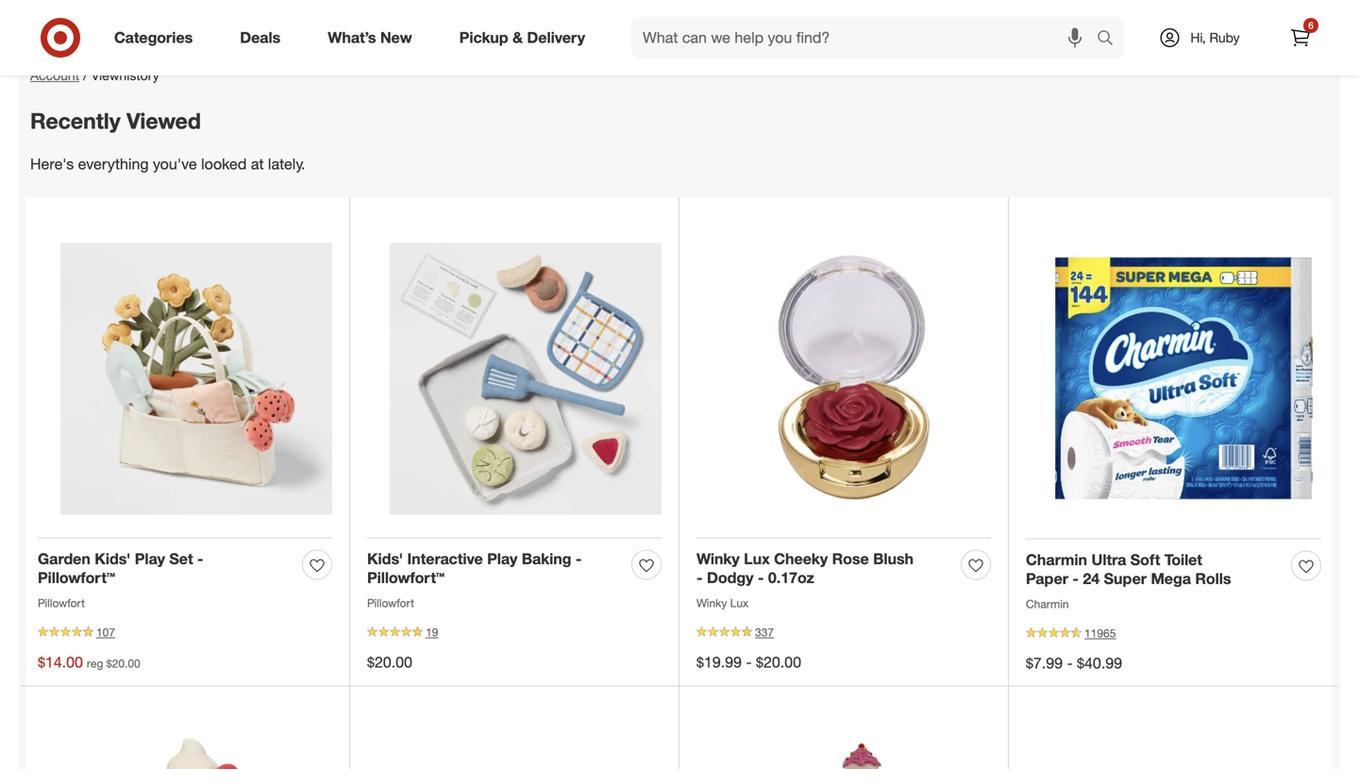 Task type: describe. For each thing, give the bounding box(es) containing it.
mega
[[1151, 570, 1192, 588]]

what's new link
[[312, 17, 436, 59]]

6 link
[[1280, 17, 1322, 59]]

blush
[[873, 550, 914, 569]]

charmin for charmin 'link'
[[1026, 597, 1069, 611]]

pickup & delivery link
[[443, 17, 609, 59]]

lately.
[[268, 155, 305, 173]]

pillowfort for kids' interactive play baking - pillowfort™
[[367, 596, 414, 611]]

what's new
[[328, 28, 412, 47]]

search
[[1089, 30, 1134, 49]]

categories
[[114, 28, 193, 47]]

$7.99 - $40.99
[[1026, 654, 1123, 673]]

search button
[[1089, 17, 1134, 62]]

pillowfort link for garden kids' play set - pillowfort™
[[38, 596, 85, 611]]

recently viewed
[[30, 108, 201, 134]]

$14.00 reg $20.00
[[38, 653, 140, 672]]

here's everything you've looked at lately.
[[30, 155, 305, 173]]

dodgy
[[707, 569, 754, 587]]

viewhistory
[[91, 67, 159, 84]]

toilet
[[1165, 551, 1203, 569]]

winky lux cheeky rose blush - dodgy - 0.17oz
[[697, 550, 914, 587]]

pickup & delivery
[[460, 28, 585, 47]]

19
[[426, 625, 438, 640]]

$40.99
[[1077, 654, 1123, 673]]

categories link
[[98, 17, 216, 59]]

super
[[1104, 570, 1147, 588]]

337
[[755, 625, 774, 640]]

set
[[169, 550, 193, 569]]

charmin for charmin ultra soft toilet paper - 24 super mega rolls
[[1026, 551, 1088, 569]]

you've
[[153, 155, 197, 173]]

account / viewhistory
[[30, 67, 159, 84]]

kids' interactive play baking - pillowfort™ link
[[367, 550, 582, 587]]

deals
[[240, 28, 281, 47]]

ultra
[[1092, 551, 1127, 569]]

$19.99
[[697, 653, 742, 672]]

rose
[[832, 550, 869, 569]]

interactive
[[407, 550, 483, 569]]

soft
[[1131, 551, 1161, 569]]

everything
[[78, 155, 149, 173]]

garden kids' play set - pillowfort™
[[38, 550, 204, 587]]

19 link
[[367, 625, 438, 641]]

- inside charmin ultra soft toilet paper - 24 super mega rolls
[[1073, 570, 1079, 588]]

reg
[[87, 657, 103, 671]]

garden
[[38, 550, 90, 569]]

viewed
[[127, 108, 201, 134]]

- inside kids' interactive play baking - pillowfort™
[[576, 550, 582, 569]]

recently
[[30, 108, 121, 134]]

rolls
[[1196, 570, 1232, 588]]

- left 0.17oz
[[758, 569, 764, 587]]

- right $19.99
[[746, 653, 752, 672]]

/
[[83, 67, 88, 84]]

$20.00 for $14.00 reg $20.00
[[106, 657, 140, 671]]

account link
[[30, 67, 79, 84]]

$20.00 for $19.99 - $20.00
[[756, 653, 802, 672]]

charmin ultra soft toilet paper - 24 super mega rolls
[[1026, 551, 1232, 588]]

here's
[[30, 155, 74, 173]]

&
[[513, 28, 523, 47]]



Task type: locate. For each thing, give the bounding box(es) containing it.
$14.00
[[38, 653, 83, 672]]

lux
[[744, 550, 770, 569], [730, 596, 749, 611]]

0 horizontal spatial pillowfort link
[[38, 596, 85, 611]]

0 horizontal spatial kids'
[[95, 550, 131, 569]]

0 vertical spatial winky
[[697, 550, 740, 569]]

kids' right garden
[[95, 550, 131, 569]]

pillowfort™ down interactive
[[367, 569, 445, 587]]

1 horizontal spatial pillowfort™
[[367, 569, 445, 587]]

pillowfort link up 19 link
[[367, 596, 414, 611]]

at
[[251, 155, 264, 173]]

6
[[1309, 19, 1314, 31]]

0 horizontal spatial pillowfort™
[[38, 569, 115, 587]]

pillowfort™ for kids'
[[367, 569, 445, 587]]

looked
[[201, 155, 247, 173]]

1 pillowfort™ from the left
[[38, 569, 115, 587]]

$7.99
[[1026, 654, 1063, 673]]

kids' inside kids' interactive play baking - pillowfort™
[[367, 550, 403, 569]]

pillowfort™
[[38, 569, 115, 587], [367, 569, 445, 587]]

lux inside winky lux cheeky rose blush - dodgy - 0.17oz
[[744, 550, 770, 569]]

pickup
[[460, 28, 509, 47]]

$20.00 down 19 link
[[367, 653, 413, 672]]

0.17oz
[[768, 569, 815, 587]]

new
[[380, 28, 412, 47]]

$19.99 - $20.00
[[697, 653, 802, 672]]

11965
[[1085, 626, 1116, 641]]

pillowfort link
[[38, 596, 85, 611], [367, 596, 414, 611]]

pillowfort up 19 link
[[367, 596, 414, 611]]

pillowfort™ for garden
[[38, 569, 115, 587]]

1 horizontal spatial pillowfort link
[[367, 596, 414, 611]]

kurt adler 11.5-inch battery operated lit candyland gingerbread house table piece image
[[719, 732, 991, 770]]

delivery
[[527, 28, 585, 47]]

lux up dodgy
[[744, 550, 770, 569]]

107 link
[[38, 625, 115, 641]]

1 charmin from the top
[[1026, 551, 1088, 569]]

1 horizontal spatial kids'
[[367, 550, 403, 569]]

kids' left interactive
[[367, 550, 403, 569]]

kids' interactive play baking - pillowfort™
[[367, 550, 582, 587]]

107
[[96, 625, 115, 640]]

2 pillowfort from the left
[[367, 596, 414, 611]]

paper
[[1026, 570, 1069, 588]]

winky for winky lux
[[697, 596, 727, 611]]

play inside garden kids' play set - pillowfort™
[[135, 550, 165, 569]]

- right baking
[[576, 550, 582, 569]]

- inside garden kids' play set - pillowfort™
[[197, 550, 204, 569]]

1 play from the left
[[135, 550, 165, 569]]

lux for winky lux
[[730, 596, 749, 611]]

play for kids'
[[135, 550, 165, 569]]

winky lux link
[[697, 596, 749, 611]]

24
[[1083, 570, 1100, 588]]

0 horizontal spatial $20.00
[[106, 657, 140, 671]]

337 link
[[697, 625, 774, 641]]

0 horizontal spatial pillowfort
[[38, 596, 85, 611]]

-
[[197, 550, 204, 569], [576, 550, 582, 569], [697, 569, 703, 587], [758, 569, 764, 587], [1073, 570, 1079, 588], [746, 653, 752, 672], [1067, 654, 1073, 673]]

$20.00 right "reg"
[[106, 657, 140, 671]]

winky lux cheeky rose blush - dodgy - 0.17oz link
[[697, 550, 914, 587]]

1 winky from the top
[[697, 550, 740, 569]]

2 kids' from the left
[[367, 550, 403, 569]]

pillowfort link up 107 "link"
[[38, 596, 85, 611]]

2 horizontal spatial $20.00
[[756, 653, 802, 672]]

2 charmin from the top
[[1026, 597, 1069, 611]]

charmin up paper
[[1026, 551, 1088, 569]]

ruby
[[1210, 29, 1240, 46]]

squishmallows 16" sawtelle the strawberry pancakes plush toy (target exclusive) image
[[60, 732, 332, 770]]

winky for winky lux cheeky rose blush - dodgy - 0.17oz
[[697, 550, 740, 569]]

$20.00 inside the $14.00 reg $20.00
[[106, 657, 140, 671]]

- left 24
[[1073, 570, 1079, 588]]

pillowfort™ down garden
[[38, 569, 115, 587]]

kids'
[[95, 550, 131, 569], [367, 550, 403, 569]]

pillowfort for garden kids' play set - pillowfort™
[[38, 596, 85, 611]]

play for interactive
[[487, 550, 518, 569]]

play inside kids' interactive play baking - pillowfort™
[[487, 550, 518, 569]]

winky up dodgy
[[697, 550, 740, 569]]

kids' interactive play baking - pillowfort™ image
[[390, 243, 662, 515]]

- right $7.99
[[1067, 654, 1073, 673]]

what's
[[328, 28, 376, 47]]

8pk playfoam - educational insights image
[[390, 732, 662, 770]]

2 winky from the top
[[697, 596, 727, 611]]

lux down dodgy
[[730, 596, 749, 611]]

charmin ultra soft toilet paper - 24 super mega rolls link
[[1026, 551, 1232, 588]]

1 pillowfort from the left
[[38, 596, 85, 611]]

baking
[[522, 550, 572, 569]]

1 horizontal spatial play
[[487, 550, 518, 569]]

account
[[30, 67, 79, 84]]

2 pillowfort link from the left
[[367, 596, 414, 611]]

charmin down paper
[[1026, 597, 1069, 611]]

$20.00
[[367, 653, 413, 672], [756, 653, 802, 672], [106, 657, 140, 671]]

play left set
[[135, 550, 165, 569]]

winky lux cheeky rose blush - 0.16oz image
[[719, 243, 991, 515]]

1 pillowfort link from the left
[[38, 596, 85, 611]]

hi,
[[1191, 29, 1206, 46]]

deals link
[[224, 17, 304, 59]]

garden kids' play set - pillowfort™ link
[[38, 550, 204, 587]]

charmin inside charmin ultra soft toilet paper - 24 super mega rolls
[[1026, 551, 1088, 569]]

1 horizontal spatial pillowfort
[[367, 596, 414, 611]]

hi, ruby
[[1191, 29, 1240, 46]]

pillowfort
[[38, 596, 85, 611], [367, 596, 414, 611]]

charmin ultra soft toilet paper image
[[1049, 243, 1322, 516]]

pillowfort link for kids' interactive play baking - pillowfort™
[[367, 596, 414, 611]]

1 kids' from the left
[[95, 550, 131, 569]]

winky lux
[[697, 596, 749, 611]]

- left dodgy
[[697, 569, 703, 587]]

0 vertical spatial lux
[[744, 550, 770, 569]]

- right set
[[197, 550, 204, 569]]

kids' inside garden kids' play set - pillowfort™
[[95, 550, 131, 569]]

pillowfort™ inside kids' interactive play baking - pillowfort™
[[367, 569, 445, 587]]

2 pillowfort™ from the left
[[367, 569, 445, 587]]

1 vertical spatial winky
[[697, 596, 727, 611]]

winky
[[697, 550, 740, 569], [697, 596, 727, 611]]

cheeky
[[774, 550, 828, 569]]

2 play from the left
[[487, 550, 518, 569]]

garden kids' play set - pillowfort™ image
[[60, 243, 332, 515]]

winky down dodgy
[[697, 596, 727, 611]]

0 horizontal spatial play
[[135, 550, 165, 569]]

play
[[135, 550, 165, 569], [487, 550, 518, 569]]

play left baking
[[487, 550, 518, 569]]

charmin link
[[1026, 597, 1069, 611]]

pillowfort up 107 "link"
[[38, 596, 85, 611]]

What can we help you find? suggestions appear below search field
[[632, 17, 1102, 59]]

winky inside winky lux cheeky rose blush - dodgy - 0.17oz
[[697, 550, 740, 569]]

1 horizontal spatial $20.00
[[367, 653, 413, 672]]

lux for winky lux cheeky rose blush - dodgy - 0.17oz
[[744, 550, 770, 569]]

1 vertical spatial charmin
[[1026, 597, 1069, 611]]

charmin
[[1026, 551, 1088, 569], [1026, 597, 1069, 611]]

11965 link
[[1026, 625, 1116, 642]]

1 vertical spatial lux
[[730, 596, 749, 611]]

pillowfort™ inside garden kids' play set - pillowfort™
[[38, 569, 115, 587]]

$20.00 down 337
[[756, 653, 802, 672]]

0 vertical spatial charmin
[[1026, 551, 1088, 569]]



Task type: vqa. For each thing, say whether or not it's contained in the screenshot.
HEATHER BLACK ICON
no



